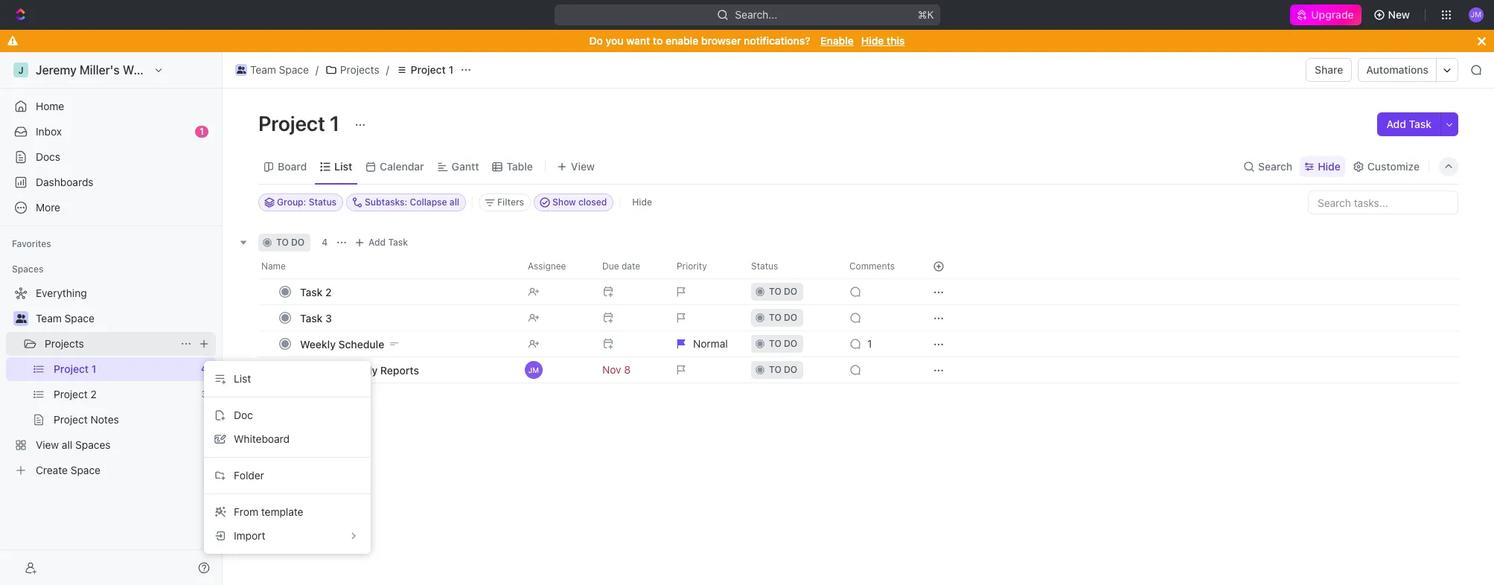 Task type: describe. For each thing, give the bounding box(es) containing it.
hide inside hide dropdown button
[[1318, 160, 1341, 172]]

list link
[[332, 156, 352, 177]]

from template button
[[210, 500, 365, 524]]

1 vertical spatial add task
[[369, 237, 408, 248]]

hide button
[[626, 194, 658, 211]]

reports
[[380, 364, 419, 376]]

0 vertical spatial list
[[334, 160, 352, 172]]

from
[[234, 506, 258, 518]]

doc button
[[210, 404, 365, 427]]

home link
[[6, 95, 216, 118]]

space inside sidebar navigation
[[64, 312, 94, 325]]

weekly schedule
[[300, 338, 384, 350]]

upgrade
[[1312, 8, 1354, 21]]

0 vertical spatial team space
[[250, 63, 309, 76]]

0 horizontal spatial project 1
[[258, 111, 344, 136]]

do
[[291, 237, 305, 248]]

this
[[887, 34, 905, 47]]

automations button
[[1359, 59, 1436, 81]]

user group image
[[15, 314, 26, 323]]

1 horizontal spatial team space link
[[232, 61, 313, 79]]

gantt
[[452, 160, 479, 172]]

task up ‎task 2 link
[[388, 237, 408, 248]]

1 horizontal spatial add
[[369, 237, 386, 248]]

board link
[[275, 156, 307, 177]]

1 horizontal spatial hide
[[861, 34, 884, 47]]

inbox
[[36, 125, 62, 138]]

task up the customize
[[1409, 118, 1432, 130]]

whiteboard button
[[210, 427, 365, 451]]

projects link inside tree
[[45, 332, 174, 356]]

review monthly reports link
[[296, 359, 516, 381]]

new
[[1388, 8, 1410, 21]]

list inside button
[[234, 372, 251, 385]]

Search tasks... text field
[[1309, 191, 1458, 214]]

1 inside project 1 link
[[449, 63, 454, 76]]

browser
[[701, 34, 741, 47]]

template
[[261, 506, 303, 518]]

‎task
[[300, 286, 323, 298]]

task left 3 at the bottom left
[[300, 312, 323, 324]]

folder button
[[210, 464, 365, 488]]

enable
[[821, 34, 854, 47]]

automations
[[1367, 63, 1429, 76]]

monthly
[[338, 364, 378, 376]]

tree inside sidebar navigation
[[6, 281, 216, 483]]

docs link
[[6, 145, 216, 169]]

0 horizontal spatial add task
[[300, 389, 344, 402]]

weekly schedule link
[[296, 333, 516, 355]]

list button
[[210, 367, 365, 391]]

team space link inside tree
[[36, 307, 213, 331]]

customize
[[1368, 160, 1420, 172]]

customize button
[[1348, 156, 1425, 177]]

0 horizontal spatial project
[[258, 111, 325, 136]]

search...
[[735, 8, 777, 21]]

search
[[1259, 160, 1293, 172]]

docs
[[36, 150, 60, 163]]

0 vertical spatial space
[[279, 63, 309, 76]]

calendar link
[[377, 156, 424, 177]]

share button
[[1306, 58, 1353, 82]]

notifications?
[[744, 34, 811, 47]]

favorites button
[[6, 235, 57, 253]]

spaces
[[12, 264, 43, 275]]

0 vertical spatial team
[[250, 63, 276, 76]]

1 / from the left
[[316, 63, 319, 76]]

‎task 2
[[300, 286, 332, 298]]

import button
[[210, 524, 365, 548]]



Task type: locate. For each thing, give the bounding box(es) containing it.
add task
[[1387, 118, 1432, 130], [369, 237, 408, 248], [300, 389, 344, 402]]

calendar
[[380, 160, 424, 172]]

0 horizontal spatial space
[[64, 312, 94, 325]]

list
[[334, 160, 352, 172], [234, 372, 251, 385]]

to do
[[276, 237, 305, 248]]

task 3
[[300, 312, 332, 324]]

1 vertical spatial team
[[36, 312, 62, 325]]

to left do
[[276, 237, 289, 248]]

0 vertical spatial hide
[[861, 34, 884, 47]]

share
[[1315, 63, 1344, 76]]

you
[[606, 34, 624, 47]]

0 vertical spatial add task button
[[1378, 112, 1441, 136]]

from template
[[234, 506, 303, 518]]

to right want
[[653, 34, 663, 47]]

1 horizontal spatial project 1
[[411, 63, 454, 76]]

0 horizontal spatial team space link
[[36, 307, 213, 331]]

0 horizontal spatial team space
[[36, 312, 94, 325]]

add task button up the customize
[[1378, 112, 1441, 136]]

team space inside sidebar navigation
[[36, 312, 94, 325]]

0 horizontal spatial hide
[[632, 197, 652, 208]]

0 vertical spatial project
[[411, 63, 446, 76]]

space right user group image
[[279, 63, 309, 76]]

2 horizontal spatial add task button
[[1378, 112, 1441, 136]]

0 horizontal spatial /
[[316, 63, 319, 76]]

0 horizontal spatial projects link
[[45, 332, 174, 356]]

space right user group icon in the bottom left of the page
[[64, 312, 94, 325]]

new button
[[1368, 3, 1419, 27]]

1 horizontal spatial add task button
[[351, 234, 414, 252]]

projects inside tree
[[45, 337, 84, 350]]

weekly
[[300, 338, 336, 350]]

0 vertical spatial team space link
[[232, 61, 313, 79]]

2 vertical spatial add task button
[[293, 387, 350, 405]]

list up doc
[[234, 372, 251, 385]]

project 1 link
[[392, 61, 457, 79]]

2 vertical spatial hide
[[632, 197, 652, 208]]

table link
[[504, 156, 533, 177]]

list right board
[[334, 160, 352, 172]]

team space right user group icon in the bottom left of the page
[[36, 312, 94, 325]]

0 vertical spatial add
[[1387, 118, 1407, 130]]

team right user group icon in the bottom left of the page
[[36, 312, 62, 325]]

4
[[322, 237, 328, 248]]

folder
[[234, 469, 264, 482]]

0 vertical spatial project 1
[[411, 63, 454, 76]]

0 vertical spatial projects link
[[322, 61, 383, 79]]

add task down review
[[300, 389, 344, 402]]

1 horizontal spatial project
[[411, 63, 446, 76]]

favorites
[[12, 238, 51, 249]]

review monthly reports
[[300, 364, 419, 376]]

search button
[[1239, 156, 1297, 177]]

add up the customize
[[1387, 118, 1407, 130]]

user group image
[[237, 66, 246, 74]]

to
[[653, 34, 663, 47], [276, 237, 289, 248]]

add task up the customize
[[1387, 118, 1432, 130]]

2 horizontal spatial 1
[[449, 63, 454, 76]]

team
[[250, 63, 276, 76], [36, 312, 62, 325]]

0 horizontal spatial add task button
[[293, 387, 350, 405]]

1 vertical spatial team space
[[36, 312, 94, 325]]

hide button
[[1300, 156, 1345, 177]]

do you want to enable browser notifications? enable hide this
[[589, 34, 905, 47]]

1 horizontal spatial /
[[386, 63, 389, 76]]

add right "4"
[[369, 237, 386, 248]]

1 vertical spatial team space link
[[36, 307, 213, 331]]

review
[[300, 364, 335, 376]]

home
[[36, 100, 64, 112]]

space
[[279, 63, 309, 76], [64, 312, 94, 325]]

team space
[[250, 63, 309, 76], [36, 312, 94, 325]]

project
[[411, 63, 446, 76], [258, 111, 325, 136]]

tree
[[6, 281, 216, 483]]

dashboards link
[[6, 171, 216, 194]]

0 vertical spatial add task
[[1387, 118, 1432, 130]]

want
[[626, 34, 650, 47]]

1
[[449, 63, 454, 76], [330, 111, 340, 136], [200, 126, 204, 137]]

0 horizontal spatial projects
[[45, 337, 84, 350]]

/
[[316, 63, 319, 76], [386, 63, 389, 76]]

dashboards
[[36, 176, 94, 188]]

add down review
[[300, 389, 319, 402]]

⌘k
[[918, 8, 934, 21]]

3
[[325, 312, 332, 324]]

task down review
[[322, 389, 344, 402]]

1 vertical spatial space
[[64, 312, 94, 325]]

1 vertical spatial projects link
[[45, 332, 174, 356]]

0 horizontal spatial add
[[300, 389, 319, 402]]

add task button down review
[[293, 387, 350, 405]]

schedule
[[339, 338, 384, 350]]

1 vertical spatial list
[[234, 372, 251, 385]]

1 inside sidebar navigation
[[200, 126, 204, 137]]

2
[[325, 286, 332, 298]]

table
[[507, 160, 533, 172]]

1 horizontal spatial list
[[334, 160, 352, 172]]

doc
[[234, 409, 253, 421]]

task
[[1409, 118, 1432, 130], [388, 237, 408, 248], [300, 312, 323, 324], [322, 389, 344, 402]]

2 horizontal spatial add task
[[1387, 118, 1432, 130]]

0 horizontal spatial 1
[[200, 126, 204, 137]]

0 horizontal spatial to
[[276, 237, 289, 248]]

1 vertical spatial hide
[[1318, 160, 1341, 172]]

1 horizontal spatial team space
[[250, 63, 309, 76]]

1 vertical spatial to
[[276, 237, 289, 248]]

1 horizontal spatial space
[[279, 63, 309, 76]]

1 horizontal spatial projects link
[[322, 61, 383, 79]]

gantt link
[[449, 156, 479, 177]]

0 vertical spatial to
[[653, 34, 663, 47]]

1 horizontal spatial add task
[[369, 237, 408, 248]]

0 horizontal spatial list
[[234, 372, 251, 385]]

whiteboard
[[234, 433, 290, 445]]

1 vertical spatial project 1
[[258, 111, 344, 136]]

board
[[278, 160, 307, 172]]

2 / from the left
[[386, 63, 389, 76]]

add task button
[[1378, 112, 1441, 136], [351, 234, 414, 252], [293, 387, 350, 405]]

sidebar navigation
[[0, 52, 223, 585]]

1 vertical spatial add task button
[[351, 234, 414, 252]]

upgrade link
[[1291, 4, 1362, 25]]

0 vertical spatial projects
[[340, 63, 380, 76]]

1 vertical spatial project
[[258, 111, 325, 136]]

1 horizontal spatial projects
[[340, 63, 380, 76]]

add task button up ‎task 2 link
[[351, 234, 414, 252]]

1 vertical spatial projects
[[45, 337, 84, 350]]

add
[[1387, 118, 1407, 130], [369, 237, 386, 248], [300, 389, 319, 402]]

team right user group image
[[250, 63, 276, 76]]

enable
[[666, 34, 699, 47]]

tree containing team space
[[6, 281, 216, 483]]

1 horizontal spatial team
[[250, 63, 276, 76]]

2 vertical spatial add task
[[300, 389, 344, 402]]

2 vertical spatial add
[[300, 389, 319, 402]]

task 3 link
[[296, 307, 516, 329]]

import
[[234, 529, 265, 542]]

add task up ‎task 2 link
[[369, 237, 408, 248]]

projects
[[340, 63, 380, 76], [45, 337, 84, 350]]

team space right user group image
[[250, 63, 309, 76]]

1 vertical spatial add
[[369, 237, 386, 248]]

1 horizontal spatial 1
[[330, 111, 340, 136]]

project 1
[[411, 63, 454, 76], [258, 111, 344, 136]]

team inside tree
[[36, 312, 62, 325]]

0 horizontal spatial team
[[36, 312, 62, 325]]

hide
[[861, 34, 884, 47], [1318, 160, 1341, 172], [632, 197, 652, 208]]

projects link
[[322, 61, 383, 79], [45, 332, 174, 356]]

2 horizontal spatial add
[[1387, 118, 1407, 130]]

‎task 2 link
[[296, 281, 516, 303]]

do
[[589, 34, 603, 47]]

2 horizontal spatial hide
[[1318, 160, 1341, 172]]

team space link
[[232, 61, 313, 79], [36, 307, 213, 331]]

1 horizontal spatial to
[[653, 34, 663, 47]]

hide inside hide button
[[632, 197, 652, 208]]



Task type: vqa. For each thing, say whether or not it's contained in the screenshot.
or within the dropdown button
no



